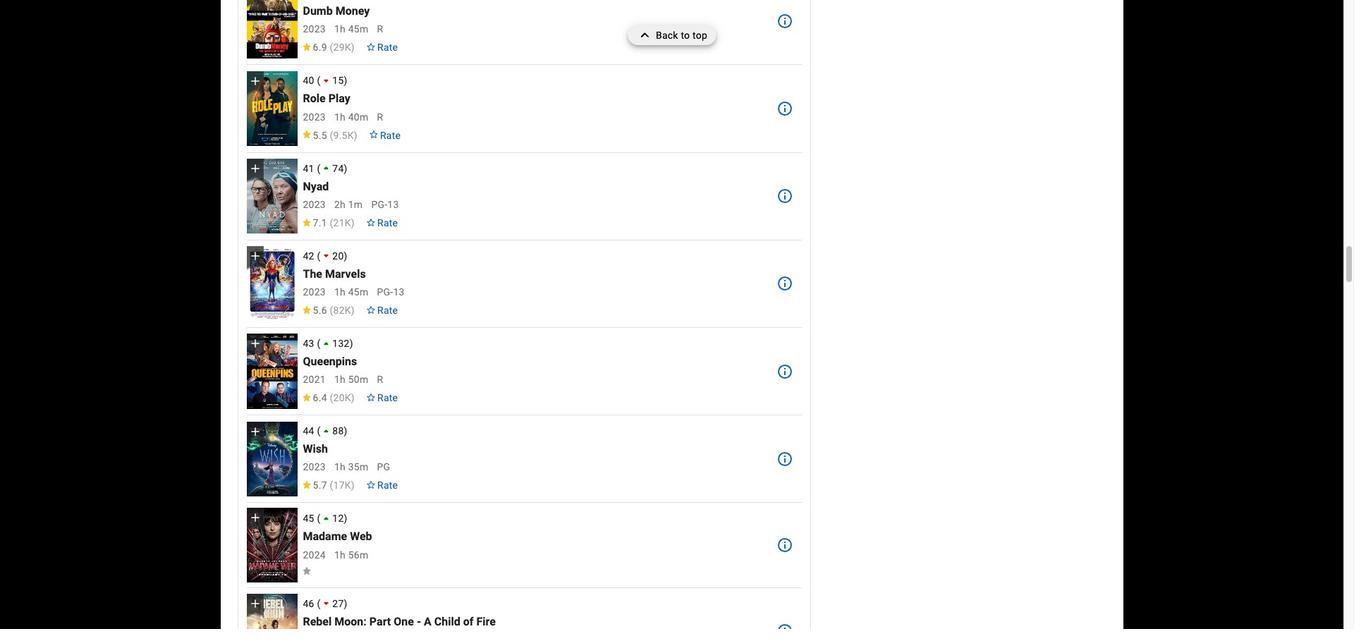 Task type: vqa. For each thing, say whether or not it's contained in the screenshot.


Task type: locate. For each thing, give the bounding box(es) containing it.
) inside ranking 45 element
[[344, 513, 348, 524]]

star inline image left 5.6
[[302, 306, 311, 314]]

42 (
[[303, 250, 321, 262]]

44
[[303, 426, 314, 437]]

1 vertical spatial star inline image
[[302, 218, 311, 226]]

star inline image left 5.7
[[302, 481, 311, 489]]

( right the 45
[[317, 513, 321, 524]]

2 add image from the top
[[248, 337, 262, 351]]

fire
[[477, 615, 496, 628]]

1 vertical spatial star inline image
[[302, 306, 311, 314]]

45 (
[[303, 513, 321, 524]]

rate button for role play
[[363, 123, 406, 148]]

( inside ranking 46 element
[[317, 598, 321, 609]]

arrow drop down image
[[319, 249, 334, 263], [319, 596, 334, 611]]

group left wish link
[[247, 422, 297, 497]]

1h up 82k
[[334, 286, 346, 298]]

moved down 20 in ranking element
[[319, 249, 344, 263]]

1h for queenpins
[[334, 374, 346, 385]]

1 arrow drop up image from the top
[[319, 336, 334, 351]]

40 (
[[303, 75, 321, 86]]

see more information about the marvels image
[[777, 275, 794, 292]]

marvels
[[325, 267, 366, 281]]

star border inline image right 21k
[[366, 218, 376, 226]]

group for madame web
[[247, 508, 297, 583]]

2 1h 45m from the top
[[334, 286, 369, 298]]

star border inline image down 35m
[[366, 481, 376, 489]]

moved down 15 in ranking element
[[319, 73, 344, 88]]

3 2023 from the top
[[303, 199, 326, 210]]

2023 for nyad
[[303, 199, 326, 210]]

1 1h 45m from the top
[[334, 24, 369, 35]]

( right 41
[[317, 163, 321, 174]]

1h
[[334, 24, 346, 35], [334, 111, 346, 123], [334, 286, 346, 298], [334, 374, 346, 385], [334, 462, 346, 473], [334, 549, 346, 561]]

13
[[388, 199, 399, 210], [393, 286, 405, 298]]

2 vertical spatial star inline image
[[302, 394, 311, 402]]

r for queenpins
[[377, 374, 383, 385]]

2 1h from the top
[[334, 111, 346, 123]]

( right 6.9
[[330, 42, 333, 53]]

arrow drop up image for queenpins
[[319, 336, 334, 351]]

star inline image left "6.4"
[[302, 394, 311, 402]]

7 group from the top
[[247, 508, 297, 583]]

6 1h from the top
[[334, 549, 346, 561]]

( for 46
[[317, 598, 321, 609]]

) inside ranking 41 element
[[344, 163, 348, 174]]

group left the 46
[[247, 594, 297, 629]]

group left 'dumb'
[[247, 0, 297, 59]]

( right 43
[[317, 338, 321, 349]]

arrow drop up image right 41
[[319, 161, 334, 176]]

) up queenpins
[[350, 338, 353, 349]]

2023 down 'dumb'
[[303, 24, 326, 35]]

rate button for the marvels
[[360, 298, 404, 323]]

3 star inline image from the top
[[302, 394, 311, 402]]

star inline image
[[302, 131, 311, 139], [302, 218, 311, 226], [302, 394, 311, 402]]

45m down money
[[348, 24, 369, 35]]

star inline image for nyad
[[302, 218, 311, 226]]

group left nyad link
[[247, 159, 297, 234]]

role
[[303, 92, 326, 105]]

40
[[303, 75, 314, 86]]

1h 45m down money
[[334, 24, 369, 35]]

add image left 41
[[248, 162, 262, 176]]

0 vertical spatial r
[[377, 24, 383, 35]]

40m
[[348, 111, 369, 123]]

1 45m from the top
[[348, 24, 369, 35]]

4 2023 from the top
[[303, 286, 326, 298]]

1h 45m down marvels
[[334, 286, 369, 298]]

( right 5.7
[[330, 480, 333, 491]]

one
[[394, 615, 414, 628]]

( for 6.4
[[330, 392, 333, 404]]

1 vertical spatial arrow drop up image
[[319, 511, 334, 526]]

2023 down wish link
[[303, 462, 326, 473]]

see more information about role play image
[[777, 100, 794, 117]]

arrow drop down image for rebel
[[319, 596, 334, 611]]

5 group from the top
[[247, 334, 297, 409]]

2 vertical spatial r
[[377, 374, 383, 385]]

star border inline image
[[366, 394, 376, 402]]

0 vertical spatial star inline image
[[302, 131, 311, 139]]

see more information about dumb money image
[[777, 13, 794, 30]]

arrow drop up image for nyad
[[319, 161, 334, 176]]

2 add image from the top
[[248, 249, 262, 263]]

( right 5.5
[[330, 130, 333, 141]]

pg- for nyad
[[371, 199, 388, 210]]

2 vertical spatial add image
[[248, 511, 262, 525]]

2 star inline image from the top
[[302, 306, 311, 314]]

rate right 82k
[[377, 305, 398, 316]]

arrow drop up image right the 45
[[319, 511, 334, 526]]

) up the madame web
[[344, 513, 348, 524]]

)
[[351, 42, 355, 53], [344, 75, 348, 86], [354, 130, 358, 141], [344, 163, 348, 174], [351, 217, 355, 228], [344, 250, 348, 262], [351, 305, 355, 316], [350, 338, 353, 349], [351, 392, 355, 404], [344, 426, 348, 437], [351, 480, 355, 491], [344, 513, 348, 524], [344, 598, 348, 609]]

rate button for nyad
[[360, 210, 404, 236]]

add to watchlist image
[[247, 0, 263, 7]]

( right 42
[[317, 250, 321, 262]]

2 vertical spatial star inline image
[[302, 481, 311, 489]]

( for 44
[[317, 426, 321, 437]]

this title is currently not ratable element
[[302, 566, 316, 577]]

( right the 46
[[317, 598, 321, 609]]

1 add image from the top
[[248, 162, 262, 176]]

star inline image inside imdb rating: 5.6 element
[[302, 306, 311, 314]]

rate button right 9.5k
[[363, 123, 406, 148]]

back to top button
[[628, 25, 716, 45]]

web
[[350, 530, 372, 543]]

1h 56m
[[334, 549, 369, 561]]

star inline image inside imdb rating: 5.7 element
[[302, 481, 311, 489]]

nyad link
[[303, 180, 329, 193]]

rate button right 29k
[[360, 35, 404, 60]]

12
[[332, 513, 344, 524]]

( inside ranking 40 element
[[317, 75, 321, 86]]

role play
[[303, 92, 350, 105]]

15
[[332, 75, 344, 86]]

( inside ranking 44 element
[[317, 426, 321, 437]]

(
[[330, 42, 333, 53], [317, 75, 321, 86], [330, 130, 333, 141], [317, 163, 321, 174], [330, 217, 333, 228], [317, 250, 321, 262], [330, 305, 333, 316], [317, 338, 321, 349], [330, 392, 333, 404], [317, 426, 321, 437], [330, 480, 333, 491], [317, 513, 321, 524], [317, 598, 321, 609]]

2 45m from the top
[[348, 286, 369, 298]]

back
[[656, 30, 678, 41]]

madame
[[303, 530, 347, 543]]

dumb
[[303, 4, 333, 18]]

add image left "44"
[[248, 424, 262, 438]]

( inside ranking 41 element
[[317, 163, 321, 174]]

6.4
[[313, 392, 327, 404]]

dakota johnson, tahar rahim, sydney sweeney, isabela merced, and celeste o'connor in madame web (2024) image
[[247, 508, 297, 583]]

arrow drop up image right 43
[[319, 336, 334, 351]]

56m
[[348, 549, 369, 561]]

see more information about queenpins image
[[777, 363, 794, 380]]

2 star inline image from the top
[[302, 218, 311, 226]]

dumb money
[[303, 4, 370, 18]]

2023
[[303, 24, 326, 35], [303, 111, 326, 123], [303, 199, 326, 210], [303, 286, 326, 298], [303, 462, 326, 473]]

2023 for wish
[[303, 462, 326, 473]]

( right "6.4"
[[330, 392, 333, 404]]

rate
[[377, 42, 398, 53], [380, 130, 401, 141], [377, 217, 398, 228], [377, 305, 398, 316], [377, 392, 398, 404], [377, 480, 398, 491]]

add image
[[248, 162, 262, 176], [248, 249, 262, 263], [248, 511, 262, 525]]

41
[[303, 163, 314, 174]]

) left star border inline image
[[351, 392, 355, 404]]

star border inline image
[[366, 43, 376, 51], [369, 131, 379, 139], [366, 218, 376, 226], [366, 306, 376, 314], [366, 481, 376, 489]]

add image left 42
[[248, 249, 262, 263]]

4 add image from the top
[[248, 597, 262, 611]]

rate button for wish
[[360, 473, 404, 498]]

star inline image left 6.9
[[302, 43, 311, 51]]

child
[[434, 615, 460, 628]]

rate right 9.5k
[[380, 130, 401, 141]]

1h down madame web link at left bottom
[[334, 549, 346, 561]]

arrow drop up image
[[319, 336, 334, 351], [319, 511, 334, 526]]

group
[[247, 0, 297, 59], [247, 71, 297, 146], [247, 159, 297, 234], [247, 246, 297, 321], [247, 334, 297, 409], [247, 422, 297, 497], [247, 508, 297, 583], [247, 594, 297, 629]]

0 vertical spatial pg-
[[371, 199, 388, 210]]

( inside ranking 45 element
[[317, 513, 321, 524]]

kaley cuoco and david oyelowo in role play (2023) image
[[247, 71, 297, 146]]

rate button right 17k
[[360, 473, 404, 498]]

r
[[377, 24, 383, 35], [377, 111, 383, 123], [377, 374, 383, 385]]

5 1h from the top
[[334, 462, 346, 473]]

arrow drop down image right the 46
[[319, 596, 334, 611]]

moved up 132 in ranking element
[[319, 336, 350, 351]]

rate button for queenpins
[[360, 385, 404, 411]]

ranking 45 element
[[303, 511, 768, 526]]

2021
[[303, 374, 326, 385]]

star inline image inside imdb rating: 5.5 element
[[302, 131, 311, 139]]

45m
[[348, 24, 369, 35], [348, 286, 369, 298]]

82k
[[333, 305, 351, 316]]

group left 2021
[[247, 334, 297, 409]]

expand less image
[[636, 25, 656, 45]]

2 arrow drop up image from the top
[[319, 511, 334, 526]]

1h for wish
[[334, 462, 346, 473]]

ranking 40 element
[[303, 73, 768, 88]]

) up play
[[344, 75, 348, 86]]

group for the marvels
[[247, 246, 297, 321]]

1h down play
[[334, 111, 346, 123]]

star border inline image for wish
[[366, 481, 376, 489]]

2 group from the top
[[247, 71, 297, 146]]

0 vertical spatial arrow drop up image
[[319, 336, 334, 351]]

add image left 40 in the left of the page
[[248, 74, 262, 88]]

( right 7.1
[[330, 217, 333, 228]]

3 group from the top
[[247, 159, 297, 234]]

1 arrow drop down image from the top
[[319, 249, 334, 263]]

( inside "ranking 42" element
[[317, 250, 321, 262]]

0 vertical spatial 1h 45m
[[334, 24, 369, 35]]

3 add image from the top
[[248, 424, 262, 438]]

3 star inline image from the top
[[302, 481, 311, 489]]

1 star inline image from the top
[[302, 131, 311, 139]]

rate for the marvels
[[377, 305, 398, 316]]

1 vertical spatial pg-
[[377, 286, 393, 298]]

2h 1m
[[334, 199, 363, 210]]

group left "this title is currently not ratable" image
[[247, 508, 297, 583]]

5.7 ( 17k )
[[313, 480, 355, 491]]

1 arrow drop up image from the top
[[319, 161, 334, 176]]

arrow drop down image
[[319, 73, 334, 88]]

pg- for the marvels
[[377, 286, 393, 298]]

part
[[370, 615, 391, 628]]

add image for the marvels
[[248, 249, 262, 263]]

1h 50m
[[334, 374, 369, 385]]

samuel l. jackson, brie larson, iman vellani, and teyonah parris in the marvels (2023) image
[[247, 246, 297, 321]]

1 vertical spatial arrow drop down image
[[319, 596, 334, 611]]

arrow drop up image
[[319, 161, 334, 176], [319, 424, 334, 439]]

1h 35m
[[334, 462, 369, 473]]

rate right star border inline image
[[377, 392, 398, 404]]

20
[[332, 250, 344, 262]]

0 vertical spatial add image
[[248, 162, 262, 176]]

1h down the dumb money link
[[334, 24, 346, 35]]

4 1h from the top
[[334, 374, 346, 385]]

1h left the 50m
[[334, 374, 346, 385]]

see more information about rebel moon: part one - a child of fire image
[[777, 623, 794, 629]]

132
[[332, 338, 350, 349]]

( inside ranking 43 element
[[317, 338, 321, 349]]

1 vertical spatial r
[[377, 111, 383, 123]]

5.6 ( 82k )
[[313, 305, 355, 316]]

rate right 21k
[[377, 217, 398, 228]]

pg-13
[[371, 199, 399, 210], [377, 286, 405, 298]]

star border inline image right 29k
[[366, 43, 376, 51]]

( right "44"
[[317, 426, 321, 437]]

rate button right 82k
[[360, 298, 404, 323]]

( right 40 in the left of the page
[[317, 75, 321, 86]]

this title is currently not ratable image
[[302, 567, 311, 575]]

add image left the 45
[[248, 511, 262, 525]]

arrow drop down image right 42
[[319, 249, 334, 263]]

( right 5.6
[[330, 305, 333, 316]]

3 1h from the top
[[334, 286, 346, 298]]

( for 41
[[317, 163, 321, 174]]

0 vertical spatial 13
[[388, 199, 399, 210]]

1h 45m
[[334, 24, 369, 35], [334, 286, 369, 298]]

add image for madame web
[[248, 511, 262, 525]]

add image
[[248, 74, 262, 88], [248, 337, 262, 351], [248, 424, 262, 438], [248, 597, 262, 611]]

2 2023 from the top
[[303, 111, 326, 123]]

6 group from the top
[[247, 422, 297, 497]]

1 r from the top
[[377, 24, 383, 35]]

2024
[[303, 549, 326, 561]]

1 star inline image from the top
[[302, 43, 311, 51]]

( for 7.1
[[330, 217, 333, 228]]

add image left 43
[[248, 337, 262, 351]]

arrow drop up image right "44"
[[319, 424, 334, 439]]

imdb rating: 6.9 element
[[302, 42, 355, 53]]

star inline image for wish
[[302, 481, 311, 489]]

wish link
[[303, 442, 328, 456]]

rate button right 21k
[[360, 210, 404, 236]]

star inline image left 7.1
[[302, 218, 311, 226]]

5.5 ( 9.5k )
[[313, 130, 358, 141]]

) down 9.5k
[[344, 163, 348, 174]]

group left "the"
[[247, 246, 297, 321]]

star inline image inside imdb rating: 6.4 element
[[302, 394, 311, 402]]

imdb rating: 6.4 element
[[302, 392, 355, 404]]

0 vertical spatial 45m
[[348, 24, 369, 35]]

3 r from the top
[[377, 374, 383, 385]]

) up marvels
[[344, 250, 348, 262]]

1h left 35m
[[334, 462, 346, 473]]

rate button right 20k
[[360, 385, 404, 411]]

0 vertical spatial pg-13
[[371, 199, 399, 210]]

add image left the 46
[[248, 597, 262, 611]]

top
[[693, 30, 708, 41]]

the marvels link
[[303, 267, 366, 281]]

5 2023 from the top
[[303, 462, 326, 473]]

star border inline image right 82k
[[366, 306, 376, 314]]

1 group from the top
[[247, 0, 297, 59]]

group left role
[[247, 71, 297, 146]]

8 group from the top
[[247, 594, 297, 629]]

1 vertical spatial 45m
[[348, 286, 369, 298]]

1 vertical spatial 13
[[393, 286, 405, 298]]

2023 down "the"
[[303, 286, 326, 298]]

3 add image from the top
[[248, 511, 262, 525]]

) up 'moon:'
[[344, 598, 348, 609]]

rate for wish
[[377, 480, 398, 491]]

0 vertical spatial arrow drop up image
[[319, 161, 334, 176]]

star inline image
[[302, 43, 311, 51], [302, 306, 311, 314], [302, 481, 311, 489]]

13 for nyad
[[388, 199, 399, 210]]

to
[[681, 30, 690, 41]]

star border inline image right 9.5k
[[369, 131, 379, 139]]

) down 20k
[[344, 426, 348, 437]]

pg-
[[371, 199, 388, 210], [377, 286, 393, 298]]

star border inline image for nyad
[[366, 218, 376, 226]]

2 arrow drop up image from the top
[[319, 424, 334, 439]]

1h 45m for pg-13
[[334, 286, 369, 298]]

star inline image left 5.5
[[302, 131, 311, 139]]

4 group from the top
[[247, 246, 297, 321]]

1 vertical spatial add image
[[248, 249, 262, 263]]

imdb rating: 5.5 element
[[302, 130, 358, 141]]

) inside ranking 40 element
[[344, 75, 348, 86]]

anthony hopkins, djimon hounsou, bae doona, michiel huisman, charlie hunnam, sofia boutella, and staz nair in rebel moon: part one - a child of fire (2023) image
[[247, 594, 297, 629]]

) inside "ranking 42" element
[[344, 250, 348, 262]]

0 vertical spatial arrow drop down image
[[319, 249, 334, 263]]

1 vertical spatial pg-13
[[377, 286, 405, 298]]

1 vertical spatial arrow drop up image
[[319, 424, 334, 439]]

2023 down nyad link
[[303, 199, 326, 210]]

add image for role play
[[248, 74, 262, 88]]

5.6
[[313, 305, 327, 316]]

money
[[336, 4, 370, 18]]

a
[[424, 615, 432, 628]]

rate button
[[360, 35, 404, 60], [363, 123, 406, 148], [360, 210, 404, 236], [360, 298, 404, 323], [360, 385, 404, 411], [360, 473, 404, 498]]

( for 5.5
[[330, 130, 333, 141]]

add image for queenpins
[[248, 337, 262, 351]]

9.5k
[[333, 130, 354, 141]]

45m for pg-13
[[348, 286, 369, 298]]

star inline image inside imdb rating: 7.1 element
[[302, 218, 311, 226]]

45m down marvels
[[348, 286, 369, 298]]

1 add image from the top
[[248, 74, 262, 88]]

imdb rating: 5.7 element
[[302, 480, 355, 491]]

( for 43
[[317, 338, 321, 349]]

2 arrow drop down image from the top
[[319, 596, 334, 611]]

of
[[463, 615, 474, 628]]

2023 down role
[[303, 111, 326, 123]]

2023 for the marvels
[[303, 286, 326, 298]]

2 r from the top
[[377, 111, 383, 123]]

rate down pg
[[377, 480, 398, 491]]

0 vertical spatial star inline image
[[302, 43, 311, 51]]

1 vertical spatial 1h 45m
[[334, 286, 369, 298]]



Task type: describe. For each thing, give the bounding box(es) containing it.
moved up 74 in ranking element
[[319, 161, 344, 176]]

42
[[303, 250, 314, 262]]

vince vaughn, kristen bell, paul walter hauser, and kirby in queenpins (2021) image
[[247, 334, 297, 409]]

dumb money link
[[303, 4, 370, 18]]

46
[[303, 598, 314, 609]]

21k
[[333, 217, 351, 228]]

group for nyad
[[247, 159, 297, 234]]

) right 6.9
[[351, 42, 355, 53]]

( for 5.6
[[330, 305, 333, 316]]

star inline image for the marvels
[[302, 306, 311, 314]]

ranking 41 element
[[303, 161, 768, 176]]

2h
[[334, 199, 346, 210]]

star border inline image for role play
[[369, 131, 379, 139]]

5.5
[[313, 130, 327, 141]]

add image for nyad
[[248, 162, 262, 176]]

pg-13 for the marvels
[[377, 286, 405, 298]]

the marvels
[[303, 267, 366, 281]]

alan tudyk, chris pine, and ariana debose in wish (2023) image
[[247, 422, 297, 497]]

50m
[[348, 374, 369, 385]]

rate for role play
[[380, 130, 401, 141]]

41 (
[[303, 163, 321, 174]]

2023 for role play
[[303, 111, 326, 123]]

imdb rating: 5.6 element
[[302, 305, 355, 316]]

) inside ranking 44 element
[[344, 426, 348, 437]]

7.1 ( 21k )
[[313, 217, 355, 228]]

) down 40m
[[354, 130, 358, 141]]

queenpins
[[303, 355, 357, 368]]

( for 45
[[317, 513, 321, 524]]

20k
[[333, 392, 351, 404]]

46 (
[[303, 598, 321, 609]]

( for 40
[[317, 75, 321, 86]]

add image for rebel moon: part one - a child of fire
[[248, 597, 262, 611]]

29k
[[333, 42, 351, 53]]

35m
[[348, 462, 369, 473]]

1m
[[348, 199, 363, 210]]

5.7
[[313, 480, 327, 491]]

( for 5.7
[[330, 480, 333, 491]]

1h 45m for r
[[334, 24, 369, 35]]

jodie foster and annette bening in nyad (2023) image
[[247, 159, 297, 234]]

1h for the marvels
[[334, 286, 346, 298]]

arrow drop down image for the
[[319, 249, 334, 263]]

rebel
[[303, 615, 332, 628]]

( for 6.9
[[330, 42, 333, 53]]

star inline image inside imdb rating: 6.9 element
[[302, 43, 311, 51]]

1h for role play
[[334, 111, 346, 123]]

) inside ranking 46 element
[[344, 598, 348, 609]]

see more information about madame web image
[[777, 537, 794, 554]]

rate for queenpins
[[377, 392, 398, 404]]

) inside ranking 43 element
[[350, 338, 353, 349]]

group for rebel moon: part one - a child of fire
[[247, 594, 297, 629]]

imdb rating: 7.1 element
[[302, 217, 355, 228]]

madame web
[[303, 530, 372, 543]]

see more information about nyad image
[[777, 188, 794, 205]]

madame web link
[[303, 530, 372, 544]]

moved up 88 in ranking element
[[319, 424, 344, 439]]

rebel moon: part one - a child of fire
[[303, 615, 496, 628]]

1 1h from the top
[[334, 24, 346, 35]]

) down 1m
[[351, 217, 355, 228]]

6.9 ( 29k )
[[313, 42, 355, 53]]

group for role play
[[247, 71, 297, 146]]

add image for wish
[[248, 424, 262, 438]]

pg-13 for nyad
[[371, 199, 399, 210]]

17k
[[333, 480, 351, 491]]

arrow drop up image for wish
[[319, 424, 334, 439]]

74
[[332, 163, 344, 174]]

group for wish
[[247, 422, 297, 497]]

role play link
[[303, 92, 350, 106]]

43
[[303, 338, 314, 349]]

1h for madame web
[[334, 549, 346, 561]]

ranking 46 element
[[303, 596, 768, 611]]

play
[[328, 92, 350, 105]]

star border inline image for the marvels
[[366, 306, 376, 314]]

43 (
[[303, 338, 321, 349]]

45m for r
[[348, 24, 369, 35]]

6.9
[[313, 42, 327, 53]]

) right 5.6
[[351, 305, 355, 316]]

moved up 12 in ranking element
[[319, 511, 344, 526]]

) down 1h 35m
[[351, 480, 355, 491]]

back to top
[[656, 30, 708, 41]]

ranking 44 element
[[303, 424, 768, 439]]

rate right 29k
[[377, 42, 398, 53]]

moon:
[[335, 615, 367, 628]]

star inline image for queenpins
[[302, 394, 311, 402]]

queenpins link
[[303, 355, 357, 368]]

( for 42
[[317, 250, 321, 262]]

27
[[332, 598, 344, 609]]

see more information about wish image
[[777, 451, 794, 468]]

44 (
[[303, 426, 321, 437]]

vincent d'onofrio, paul dano, pete davidson, nick offerman, seth rogen, shailene woodley, america ferrera, sebastian stan, and anthony ramos in dumb money (2023) image
[[247, 0, 297, 59]]

88
[[332, 426, 344, 437]]

6.4 ( 20k )
[[313, 392, 355, 404]]

arrow drop up image for madame web
[[319, 511, 334, 526]]

group for queenpins
[[247, 334, 297, 409]]

rebel moon: part one - a child of fire link
[[303, 615, 496, 628]]

star inline image for role play
[[302, 131, 311, 139]]

7.1
[[313, 217, 327, 228]]

nyad
[[303, 180, 329, 193]]

the
[[303, 267, 322, 281]]

r for role play
[[377, 111, 383, 123]]

wish
[[303, 442, 328, 456]]

pg
[[377, 462, 390, 473]]

45
[[303, 513, 314, 524]]

13 for the marvels
[[393, 286, 405, 298]]

ranking 42 element
[[303, 249, 768, 263]]

1h 40m
[[334, 111, 369, 123]]

-
[[417, 615, 421, 628]]

1 2023 from the top
[[303, 24, 326, 35]]

ranking 43 element
[[303, 336, 768, 351]]

rate for nyad
[[377, 217, 398, 228]]

moved down 27 in ranking element
[[319, 596, 344, 611]]



